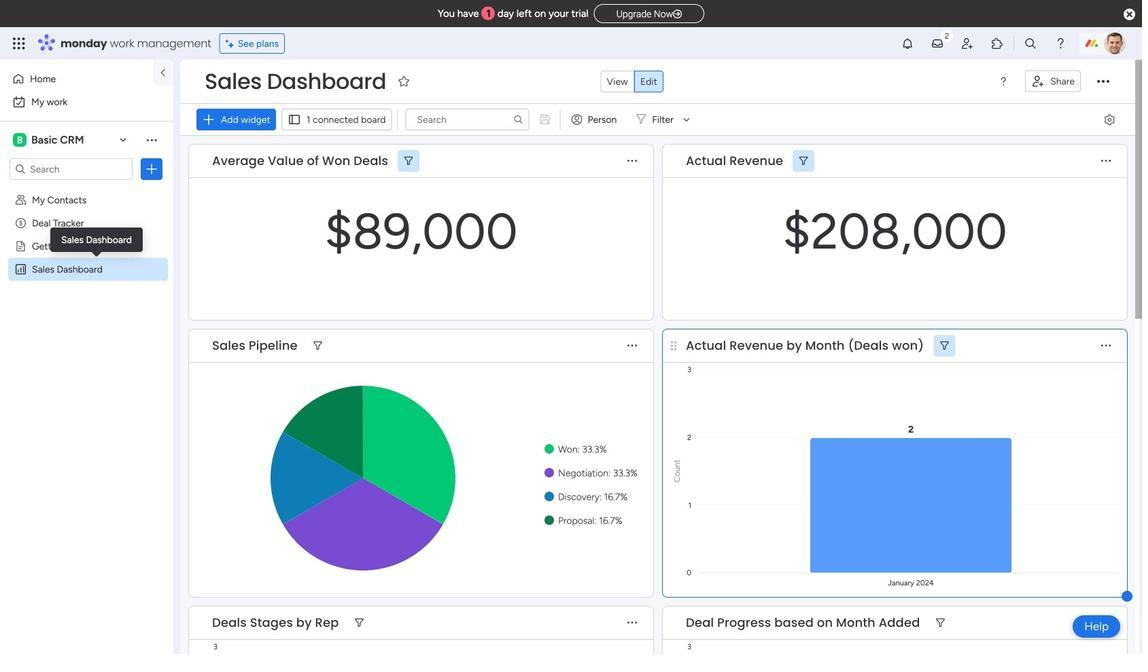 Task type: locate. For each thing, give the bounding box(es) containing it.
terry turtle image
[[1104, 33, 1126, 54]]

more dots image
[[628, 156, 637, 166], [628, 619, 637, 629]]

share image
[[1032, 74, 1045, 88]]

Search in workspace field
[[29, 162, 114, 177]]

select product image
[[12, 37, 26, 50]]

more dots image
[[1102, 156, 1111, 166], [628, 341, 637, 351], [1102, 341, 1111, 351], [1102, 619, 1111, 629]]

monday marketplace image
[[991, 37, 1004, 50]]

Filter dashboard by text search field
[[406, 109, 529, 131]]

menu image
[[998, 76, 1009, 87]]

option
[[8, 68, 145, 90], [8, 91, 165, 113], [0, 188, 173, 191]]

see plans image
[[226, 36, 238, 51]]

dapulse close image
[[1124, 8, 1136, 22]]

2 vertical spatial option
[[0, 188, 173, 191]]

None field
[[201, 67, 390, 96], [209, 152, 392, 170], [683, 152, 787, 170], [209, 337, 301, 355], [683, 337, 928, 355], [209, 615, 342, 632], [683, 615, 924, 632], [201, 67, 390, 96], [209, 152, 392, 170], [683, 152, 787, 170], [209, 337, 301, 355], [683, 337, 928, 355], [209, 615, 342, 632], [683, 615, 924, 632]]

help image
[[1054, 37, 1068, 50]]

2 image
[[941, 28, 953, 43]]

banner
[[180, 60, 1136, 136]]

list box
[[0, 186, 173, 465]]

invite members image
[[961, 37, 975, 50]]

dapulse drag handle 3 image
[[671, 341, 677, 351]]

more options image
[[1098, 75, 1110, 88]]

display modes group
[[601, 71, 664, 92]]

None search field
[[406, 109, 529, 131]]

public dashboard image
[[14, 263, 27, 276]]

1 vertical spatial more dots image
[[628, 619, 637, 629]]

0 vertical spatial more dots image
[[628, 156, 637, 166]]

public board image
[[14, 240, 27, 253]]

1 more dots image from the top
[[628, 156, 637, 166]]



Task type: vqa. For each thing, say whether or not it's contained in the screenshot.
the leftmost lottie animation image
no



Task type: describe. For each thing, give the bounding box(es) containing it.
0 vertical spatial option
[[8, 68, 145, 90]]

2 more dots image from the top
[[628, 619, 637, 629]]

settings image
[[1103, 113, 1117, 126]]

add to favorites image
[[397, 74, 411, 88]]

dapulse rightstroke image
[[673, 9, 682, 19]]

search image
[[513, 114, 524, 125]]

search everything image
[[1024, 37, 1038, 50]]

workspace image
[[13, 133, 27, 148]]

1 vertical spatial option
[[8, 91, 165, 113]]

arrow down image
[[679, 112, 695, 128]]

notifications image
[[901, 37, 915, 50]]

workspace options image
[[145, 133, 158, 147]]

update feed image
[[931, 37, 945, 50]]

workspace selection element
[[13, 132, 86, 148]]

options image
[[145, 163, 158, 176]]



